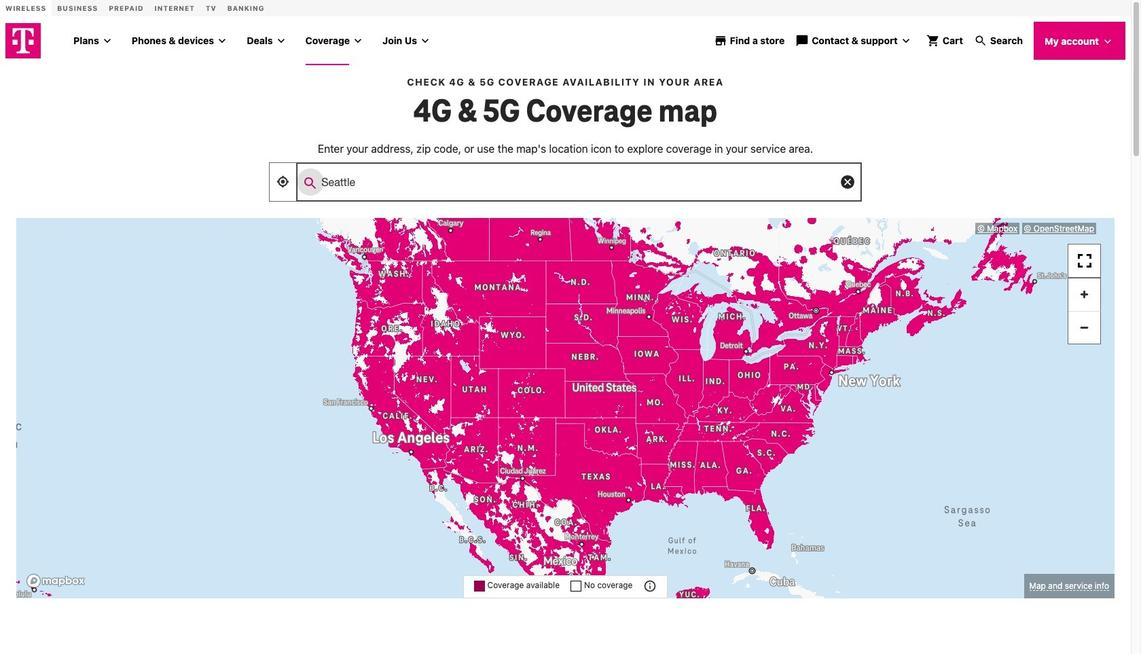 Task type: describe. For each thing, give the bounding box(es) containing it.
zoom out image
[[1069, 312, 1101, 344]]

line of business navigation navigation
[[0, 0, 1131, 16]]

contact & support menu image
[[899, 34, 913, 48]]

deep magenta image
[[474, 581, 485, 592]]

phones & devices menu image
[[216, 34, 229, 48]]

plans menu image
[[100, 34, 114, 48]]

enter fullscreen image
[[1069, 245, 1101, 277]]

map element
[[16, 218, 1115, 599]]

deals menu image
[[274, 34, 288, 48]]



Task type: vqa. For each thing, say whether or not it's contained in the screenshot.
desktop icon
no



Task type: locate. For each thing, give the bounding box(es) containing it.
list inside map element
[[976, 225, 1098, 233]]

list
[[976, 225, 1098, 233]]

clear search query results image
[[840, 174, 856, 190]]

coverage menu image
[[351, 34, 365, 48]]

white image
[[571, 581, 582, 592]]

find my location image
[[270, 163, 296, 201]]

join us menu image
[[419, 34, 432, 48]]

map region
[[16, 218, 1115, 599]]

banner
[[0, 0, 1131, 65]]

Search address or location search field
[[297, 163, 861, 201]]

search image
[[303, 175, 319, 191]]

zoom in image
[[1069, 279, 1101, 311]]

None search field
[[297, 163, 861, 201]]

t mobile image
[[5, 23, 41, 58]]

main navigation navigation
[[0, 16, 1131, 65]]

more information on the legend image
[[644, 579, 657, 593]]



